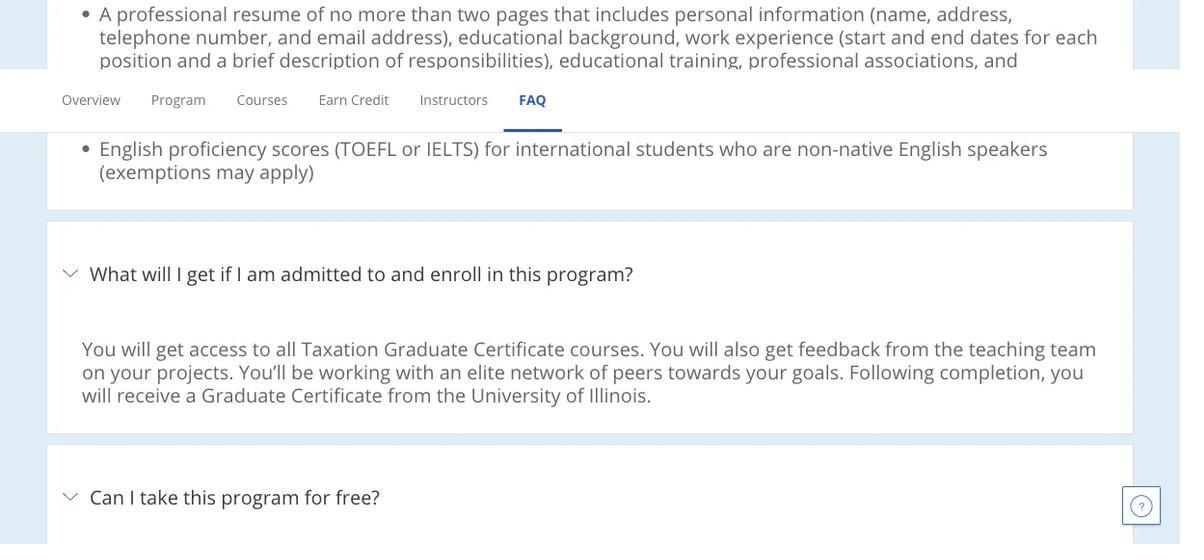 Task type: vqa. For each thing, say whether or not it's contained in the screenshot.
bottom program
yes



Task type: describe. For each thing, give the bounding box(es) containing it.
1 horizontal spatial graduate
[[384, 336, 468, 362]]

pages
[[496, 0, 549, 27]]

what
[[90, 260, 137, 287]]

more
[[358, 0, 406, 27]]

in inside the a professional resume of no more than two pages that includes personal information (name, address, telephone number, and email address), educational background, work experience (start and end dates for each position and a brief description of responsibilities), educational training, professional associations, and leadership experiences a brief personal statement of 500 words or less describing your interest in the certificate program english proficiency scores (toefl or ielts) for international students who are non-native english speakers (exemptions may apply)
[[747, 102, 764, 129]]

a professional resume of no more than two pages that includes personal information (name, address, telephone number, and email address), educational background, work experience (start and end dates for each position and a brief description of responsibilities), educational training, professional associations, and leadership experiences a brief personal statement of 500 words or less describing your interest in the certificate program english proficiency scores (toefl or ielts) for international students who are non-native english speakers (exemptions may apply)
[[99, 0, 1098, 185]]

end
[[930, 23, 965, 50]]

number,
[[196, 23, 272, 50]]

certificate
[[804, 102, 892, 129]]

describing
[[529, 102, 622, 129]]

be
[[291, 359, 314, 385]]

will up receive at the bottom
[[121, 336, 151, 362]]

2 english from the left
[[898, 135, 962, 161]]

1 horizontal spatial for
[[484, 135, 510, 161]]

admitted
[[281, 260, 362, 287]]

1 vertical spatial professional
[[748, 46, 859, 73]]

feedback
[[798, 336, 880, 362]]

0 vertical spatial personal
[[674, 0, 753, 27]]

faq link
[[519, 90, 546, 108]]

0 vertical spatial professional
[[117, 0, 228, 27]]

courses.
[[570, 336, 645, 362]]

information
[[758, 0, 865, 27]]

each
[[1055, 23, 1098, 50]]

and up program
[[177, 46, 211, 73]]

responsibilities),
[[408, 46, 554, 73]]

english proficiency scores (toefl or ielts) for international students who are non-native english speakers (exemptions may apply) list item
[[99, 135, 1098, 185]]

less
[[490, 102, 524, 129]]

instructors link
[[420, 90, 488, 108]]

can i take this program for free? button
[[59, 457, 1121, 538]]

educational down includes
[[559, 46, 664, 73]]

working
[[319, 359, 391, 385]]

an
[[439, 359, 462, 385]]

of left illinois.
[[566, 382, 584, 408]]

position
[[99, 46, 172, 73]]

of up credit
[[385, 46, 403, 73]]

work
[[685, 23, 730, 50]]

0 horizontal spatial this
[[183, 484, 216, 511]]

no
[[329, 0, 353, 27]]

of left the 500
[[344, 102, 362, 129]]

email
[[317, 23, 366, 50]]

are
[[763, 135, 792, 161]]

enroll
[[430, 260, 482, 287]]

illinois.
[[589, 382, 652, 408]]

(name,
[[870, 0, 932, 27]]

1 vertical spatial brief
[[117, 102, 158, 129]]

500
[[367, 102, 400, 129]]

courses
[[237, 90, 288, 108]]

teaching
[[969, 336, 1045, 362]]

earn credit
[[319, 90, 389, 108]]

that
[[554, 0, 590, 27]]

a inside the a professional resume of no more than two pages that includes personal information (name, address, telephone number, and email address), educational background, work experience (start and end dates for each position and a brief description of responsibilities), educational training, professional associations, and leadership experiences a brief personal statement of 500 words or less describing your interest in the certificate program english proficiency scores (toefl or ielts) for international students who are non-native english speakers (exemptions may apply)
[[216, 46, 227, 73]]

two
[[457, 0, 491, 27]]

(exemptions
[[99, 158, 211, 185]]

0 horizontal spatial or
[[402, 135, 421, 161]]

educational up faq "link"
[[458, 23, 563, 50]]

1 a from the top
[[99, 0, 112, 27]]

ielts)
[[426, 135, 479, 161]]

you will get access to all taxation graduate certificate courses. you will also get feedback from the teaching team on your projects. you'll be working with an elite network of peers towards your goals. following completion, you will receive a graduate certificate from the university of illinois.
[[82, 336, 1097, 408]]

taxation
[[301, 336, 379, 362]]

experience
[[735, 23, 834, 50]]

program inside the a professional resume of no more than two pages that includes personal information (name, address, telephone number, and email address), educational background, work experience (start and end dates for each position and a brief description of responsibilities), educational training, professional associations, and leadership experiences a brief personal statement of 500 words or less describing your interest in the certificate program english proficiency scores (toefl or ielts) for international students who are non-native english speakers (exemptions may apply)
[[897, 102, 976, 129]]

what will i get if i am admitted to and enroll in this program? button
[[59, 233, 1121, 314]]

completion,
[[939, 359, 1046, 385]]

speakers
[[967, 135, 1048, 161]]

program link
[[151, 90, 206, 108]]

non-
[[797, 135, 839, 161]]

program?
[[546, 260, 633, 287]]

than
[[411, 0, 452, 27]]

your inside the a professional resume of no more than two pages that includes personal information (name, address, telephone number, and email address), educational background, work experience (start and end dates for each position and a brief description of responsibilities), educational training, professional associations, and leadership experiences a brief personal statement of 500 words or less describing your interest in the certificate program english proficiency scores (toefl or ielts) for international students who are non-native english speakers (exemptions may apply)
[[627, 102, 668, 129]]

0 vertical spatial or
[[466, 102, 485, 129]]

overview link
[[62, 90, 120, 108]]

faq
[[519, 90, 546, 108]]

0 vertical spatial brief
[[232, 46, 274, 73]]

description
[[279, 46, 380, 73]]

courses link
[[237, 90, 288, 108]]

0 vertical spatial from
[[885, 336, 929, 362]]

address,
[[937, 0, 1013, 27]]

free?
[[335, 484, 380, 511]]

will left also
[[689, 336, 719, 362]]

address),
[[371, 23, 453, 50]]

1 you from the left
[[82, 336, 116, 362]]

2 horizontal spatial the
[[934, 336, 964, 362]]

0 horizontal spatial graduate
[[201, 382, 286, 408]]

overview
[[62, 90, 120, 108]]

am
[[247, 260, 276, 287]]

and down address,
[[984, 46, 1018, 73]]

a professional resume of no more than two pages that includes personal information (name, address, telephone number, and email address), educational background, work experience (start and end dates for each position and a brief description of responsibilities), educational training, professional associations, and leadership experiences list item
[[99, 0, 1098, 96]]

you'll
[[239, 359, 286, 385]]

(start
[[839, 23, 886, 50]]

includes
[[595, 0, 669, 27]]

the inside the a professional resume of no more than two pages that includes personal information (name, address, telephone number, and email address), educational background, work experience (start and end dates for each position and a brief description of responsibilities), educational training, professional associations, and leadership experiences a brief personal statement of 500 words or less describing your interest in the certificate program english proficiency scores (toefl or ielts) for international students who are non-native english speakers (exemptions may apply)
[[769, 102, 799, 129]]

with
[[396, 359, 434, 385]]

goals.
[[792, 359, 844, 385]]

projects.
[[157, 359, 234, 385]]

may
[[216, 158, 254, 185]]

can
[[90, 484, 124, 511]]



Task type: locate. For each thing, give the bounding box(es) containing it.
to inside you will get access to all taxation graduate certificate courses. you will also get feedback from the teaching team on your projects. you'll be working with an elite network of peers towards your goals. following completion, you will receive a graduate certificate from the university of illinois.
[[252, 336, 271, 362]]

from left an
[[388, 382, 431, 408]]

for down less
[[484, 135, 510, 161]]

0 vertical spatial to
[[367, 260, 386, 287]]

on
[[82, 359, 105, 385]]

0 horizontal spatial to
[[252, 336, 271, 362]]

1 vertical spatial chevron right image
[[59, 486, 82, 509]]

towards
[[668, 359, 741, 385]]

0 horizontal spatial english
[[99, 135, 163, 161]]

your left goals. at bottom
[[746, 359, 787, 385]]

you
[[82, 336, 116, 362], [650, 336, 684, 362]]

2 horizontal spatial your
[[746, 359, 787, 385]]

international
[[515, 135, 631, 161]]

certificate menu element
[[46, 69, 1134, 132]]

1 horizontal spatial you
[[650, 336, 684, 362]]

personal up proficiency
[[163, 102, 242, 129]]

chevron right image for what
[[59, 262, 82, 285]]

to left all
[[252, 336, 271, 362]]

brief
[[232, 46, 274, 73], [117, 102, 158, 129]]

access
[[189, 336, 247, 362]]

for left each
[[1024, 23, 1050, 50]]

1 horizontal spatial english
[[898, 135, 962, 161]]

and left email
[[277, 23, 312, 50]]

earn credit link
[[319, 90, 389, 108]]

to right "admitted" on the left of the page
[[367, 260, 386, 287]]

in inside what will i get if i am admitted to and enroll in this program? dropdown button
[[487, 260, 504, 287]]

this left "program?"
[[509, 260, 541, 287]]

0 horizontal spatial you
[[82, 336, 116, 362]]

1 vertical spatial to
[[252, 336, 271, 362]]

get left access
[[156, 336, 184, 362]]

0 vertical spatial program
[[897, 102, 976, 129]]

also
[[724, 336, 760, 362]]

to
[[367, 260, 386, 287], [252, 336, 271, 362]]

students
[[636, 135, 714, 161]]

1 horizontal spatial get
[[187, 260, 215, 287]]

i inside list item
[[129, 484, 135, 511]]

if
[[220, 260, 232, 287]]

what will i get if i am admitted to and enroll in this program?
[[90, 260, 633, 287]]

will left receive at the bottom
[[82, 382, 112, 408]]

0 horizontal spatial from
[[388, 382, 431, 408]]

certificate up 'university'
[[473, 336, 565, 362]]

this
[[509, 260, 541, 287], [183, 484, 216, 511]]

earn
[[319, 90, 347, 108]]

1 horizontal spatial a
[[216, 46, 227, 73]]

1 horizontal spatial personal
[[674, 0, 753, 27]]

chevron right image left can
[[59, 486, 82, 509]]

chevron right image
[[59, 262, 82, 285], [59, 486, 82, 509]]

2 horizontal spatial for
[[1024, 23, 1050, 50]]

interest
[[673, 102, 742, 129]]

chevron right image inside can i take this program for free? dropdown button
[[59, 486, 82, 509]]

personal
[[674, 0, 753, 27], [163, 102, 242, 129]]

in
[[747, 102, 764, 129], [487, 260, 504, 287]]

1 horizontal spatial to
[[367, 260, 386, 287]]

to inside dropdown button
[[367, 260, 386, 287]]

0 vertical spatial chevron right image
[[59, 262, 82, 285]]

a down leadership
[[99, 102, 112, 129]]

personal up training,
[[674, 0, 753, 27]]

0 horizontal spatial a
[[186, 382, 196, 408]]

for inside dropdown button
[[304, 484, 330, 511]]

get left the if
[[187, 260, 215, 287]]

professional
[[117, 0, 228, 27], [748, 46, 859, 73]]

0 vertical spatial certificate
[[473, 336, 565, 362]]

chevron right image left what
[[59, 262, 82, 285]]

certificate
[[473, 336, 565, 362], [291, 382, 383, 408]]

0 vertical spatial this
[[509, 260, 541, 287]]

list
[[90, 0, 1098, 185]]

2 list item from the top
[[46, 221, 1134, 445]]

1 horizontal spatial professional
[[748, 46, 859, 73]]

graduate down access
[[201, 382, 286, 408]]

educational
[[458, 23, 563, 50], [559, 46, 664, 73]]

program
[[897, 102, 976, 129], [221, 484, 299, 511]]

list item containing a professional resume of no more than two pages that includes personal information (name, address, telephone number, and email address), educational background, work experience (start and end dates for each position and a brief description of responsibilities), educational training, professional associations, and leadership experiences
[[46, 0, 1134, 222]]

2 a from the top
[[99, 102, 112, 129]]

2 horizontal spatial get
[[765, 336, 793, 362]]

1 vertical spatial the
[[934, 336, 964, 362]]

certificate down taxation
[[291, 382, 383, 408]]

get right also
[[765, 336, 793, 362]]

a
[[99, 0, 112, 27], [99, 102, 112, 129]]

leadership
[[99, 69, 194, 96]]

or down words
[[402, 135, 421, 161]]

0 horizontal spatial professional
[[117, 0, 228, 27]]

network
[[510, 359, 584, 385]]

who
[[719, 135, 758, 161]]

1 horizontal spatial or
[[466, 102, 485, 129]]

i right the if
[[237, 260, 242, 287]]

you right courses.
[[650, 336, 684, 362]]

team
[[1050, 336, 1097, 362]]

0 horizontal spatial the
[[436, 382, 466, 408]]

1 vertical spatial a
[[186, 382, 196, 408]]

elite
[[467, 359, 505, 385]]

i left the if
[[177, 260, 182, 287]]

1 vertical spatial graduate
[[201, 382, 286, 408]]

you
[[1051, 359, 1084, 385]]

0 horizontal spatial get
[[156, 336, 184, 362]]

1 horizontal spatial from
[[885, 336, 929, 362]]

and left end
[[891, 23, 925, 50]]

1 vertical spatial or
[[402, 135, 421, 161]]

1 vertical spatial certificate
[[291, 382, 383, 408]]

1 horizontal spatial the
[[769, 102, 799, 129]]

resume
[[233, 0, 301, 27]]

2 chevron right image from the top
[[59, 486, 82, 509]]

will right what
[[142, 260, 172, 287]]

0 vertical spatial a
[[99, 0, 112, 27]]

(toefl
[[335, 135, 397, 161]]

following
[[849, 359, 934, 385]]

1 vertical spatial for
[[484, 135, 510, 161]]

1 english from the left
[[99, 135, 163, 161]]

0 horizontal spatial for
[[304, 484, 330, 511]]

a brief personal statement of 500 words or less describing your interest in the certificate program list item
[[99, 102, 1098, 129]]

a
[[216, 46, 227, 73], [186, 382, 196, 408]]

i right can
[[129, 484, 135, 511]]

english
[[99, 135, 163, 161], [898, 135, 962, 161]]

you down what
[[82, 336, 116, 362]]

native
[[839, 135, 893, 161]]

the left elite
[[436, 382, 466, 408]]

1 horizontal spatial this
[[509, 260, 541, 287]]

0 horizontal spatial in
[[487, 260, 504, 287]]

list inside list item
[[90, 0, 1098, 185]]

1 vertical spatial this
[[183, 484, 216, 511]]

credit
[[351, 90, 389, 108]]

for
[[1024, 23, 1050, 50], [484, 135, 510, 161], [304, 484, 330, 511]]

your up students at the right
[[627, 102, 668, 129]]

of
[[306, 0, 324, 27], [385, 46, 403, 73], [344, 102, 362, 129], [589, 359, 607, 385], [566, 382, 584, 408]]

1 vertical spatial a
[[99, 102, 112, 129]]

a inside you will get access to all taxation graduate certificate courses. you will also get feedback from the teaching team on your projects. you'll be working with an elite network of peers towards your goals. following completion, you will receive a graduate certificate from the university of illinois.
[[186, 382, 196, 408]]

from right feedback
[[885, 336, 929, 362]]

1 horizontal spatial in
[[747, 102, 764, 129]]

0 vertical spatial for
[[1024, 23, 1050, 50]]

dates
[[970, 23, 1019, 50]]

0 horizontal spatial brief
[[117, 102, 158, 129]]

chevron right image inside what will i get if i am admitted to and enroll in this program? dropdown button
[[59, 262, 82, 285]]

all
[[276, 336, 296, 362]]

0 vertical spatial a
[[216, 46, 227, 73]]

brief down leadership
[[117, 102, 158, 129]]

1 horizontal spatial certificate
[[473, 336, 565, 362]]

0 vertical spatial graduate
[[384, 336, 468, 362]]

can i take this program for free?
[[90, 484, 380, 511]]

your right on
[[110, 359, 152, 385]]

brief up courses link on the left top
[[232, 46, 274, 73]]

0 horizontal spatial certificate
[[291, 382, 383, 408]]

1 horizontal spatial your
[[627, 102, 668, 129]]

2 you from the left
[[650, 336, 684, 362]]

0 horizontal spatial i
[[129, 484, 135, 511]]

proficiency
[[168, 135, 267, 161]]

telephone
[[99, 23, 191, 50]]

help center image
[[1130, 495, 1153, 518]]

2 vertical spatial for
[[304, 484, 330, 511]]

1 horizontal spatial i
[[177, 260, 182, 287]]

a up position
[[99, 0, 112, 27]]

0 vertical spatial the
[[769, 102, 799, 129]]

program inside dropdown button
[[221, 484, 299, 511]]

1 vertical spatial from
[[388, 382, 431, 408]]

program
[[151, 90, 206, 108]]

take
[[140, 484, 178, 511]]

experiences
[[199, 69, 307, 96]]

in right enroll
[[487, 260, 504, 287]]

this right take
[[183, 484, 216, 511]]

get
[[187, 260, 215, 287], [156, 336, 184, 362], [765, 336, 793, 362]]

list item
[[46, 0, 1134, 222], [46, 221, 1134, 445]]

from
[[885, 336, 929, 362], [388, 382, 431, 408]]

i
[[177, 260, 182, 287], [237, 260, 242, 287], [129, 484, 135, 511]]

professional down information
[[748, 46, 859, 73]]

0 vertical spatial in
[[747, 102, 764, 129]]

for left "free?"
[[304, 484, 330, 511]]

of left no
[[306, 0, 324, 27]]

list item containing what will i get if i am admitted to and enroll in this program?
[[46, 221, 1134, 445]]

list containing a professional resume of no more than two pages that includes personal information (name, address, telephone number, and email address), educational background, work experience (start and end dates for each position and a brief description of responsibilities), educational training, professional associations, and leadership experiences
[[90, 0, 1098, 185]]

0 horizontal spatial your
[[110, 359, 152, 385]]

2 horizontal spatial i
[[237, 260, 242, 287]]

english right native
[[898, 135, 962, 161]]

1 list item from the top
[[46, 0, 1134, 222]]

in up who
[[747, 102, 764, 129]]

apply)
[[259, 158, 314, 185]]

and left enroll
[[391, 260, 425, 287]]

instructors
[[420, 90, 488, 108]]

and
[[277, 23, 312, 50], [891, 23, 925, 50], [177, 46, 211, 73], [984, 46, 1018, 73], [391, 260, 425, 287]]

background,
[[568, 23, 680, 50]]

the up "are"
[[769, 102, 799, 129]]

the
[[769, 102, 799, 129], [934, 336, 964, 362], [436, 382, 466, 408]]

chevron right image for can
[[59, 486, 82, 509]]

professional up position
[[117, 0, 228, 27]]

1 horizontal spatial brief
[[232, 46, 274, 73]]

scores
[[272, 135, 330, 161]]

statement
[[247, 102, 339, 129]]

1 vertical spatial in
[[487, 260, 504, 287]]

0 horizontal spatial program
[[221, 484, 299, 511]]

1 vertical spatial program
[[221, 484, 299, 511]]

the left teaching
[[934, 336, 964, 362]]

peers
[[612, 359, 663, 385]]

1 chevron right image from the top
[[59, 262, 82, 285]]

training,
[[669, 46, 743, 73]]

graduate down enroll
[[384, 336, 468, 362]]

0 horizontal spatial personal
[[163, 102, 242, 129]]

english down overview
[[99, 135, 163, 161]]

2 vertical spatial the
[[436, 382, 466, 408]]

can i take this program for free? list item
[[46, 444, 1134, 545]]

associations,
[[864, 46, 979, 73]]

get inside dropdown button
[[187, 260, 215, 287]]

or left less
[[466, 102, 485, 129]]

will inside dropdown button
[[142, 260, 172, 287]]

receive
[[117, 382, 181, 408]]

university
[[471, 382, 561, 408]]

of left peers
[[589, 359, 607, 385]]

1 vertical spatial personal
[[163, 102, 242, 129]]

and inside dropdown button
[[391, 260, 425, 287]]

1 horizontal spatial program
[[897, 102, 976, 129]]

words
[[405, 102, 461, 129]]



